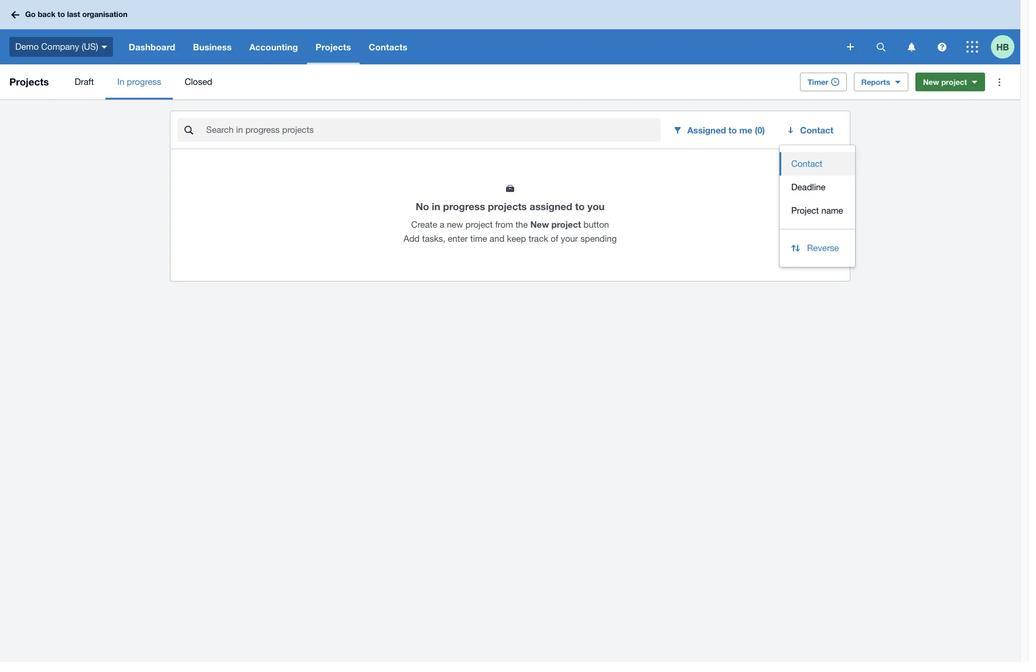 Task type: describe. For each thing, give the bounding box(es) containing it.
track
[[529, 234, 548, 244]]

a
[[440, 220, 444, 230]]

in
[[432, 200, 440, 213]]

create a new project from the new project button add tasks, enter time and keep track of your spending
[[404, 219, 617, 244]]

no in progress projects assigned to you
[[416, 200, 605, 213]]

the
[[516, 220, 528, 230]]

projects button
[[307, 29, 360, 64]]

create
[[411, 220, 437, 230]]

organisation
[[82, 10, 127, 19]]

company
[[41, 41, 79, 51]]

navigation containing dashboard
[[120, 29, 839, 64]]

group containing contact
[[780, 145, 855, 267]]

in progress
[[117, 77, 161, 87]]

go back to last organisation link
[[7, 4, 135, 25]]

your
[[561, 234, 578, 244]]

assigned to me (0)
[[688, 125, 765, 135]]

of
[[551, 234, 558, 244]]

svg image
[[101, 46, 107, 48]]

0 horizontal spatial project
[[466, 220, 493, 230]]

hb button
[[991, 29, 1021, 64]]

demo company (us)
[[15, 41, 98, 51]]

timer
[[808, 77, 829, 87]]

list box containing contact
[[780, 145, 855, 230]]

reverse button
[[780, 237, 855, 260]]

projects
[[488, 200, 527, 213]]

reverse
[[807, 243, 839, 253]]

new inside popup button
[[923, 77, 939, 87]]

name
[[822, 206, 843, 216]]

contacts button
[[360, 29, 416, 64]]

deadline
[[791, 182, 826, 192]]

accounting button
[[241, 29, 307, 64]]

demo company (us) button
[[0, 29, 120, 64]]

project inside popup button
[[942, 77, 967, 87]]

closed
[[185, 77, 212, 87]]

back
[[38, 10, 56, 19]]

contact button
[[779, 118, 843, 142]]

business button
[[184, 29, 241, 64]]

(0)
[[755, 125, 765, 135]]

to inside assigned to me (0) popup button
[[729, 125, 737, 135]]

keep
[[507, 234, 526, 244]]

1 horizontal spatial to
[[575, 200, 585, 213]]



Task type: vqa. For each thing, say whether or not it's contained in the screenshot.
Contact in the popup button
yes



Task type: locate. For each thing, give the bounding box(es) containing it.
new right reports popup button
[[923, 77, 939, 87]]

navigation
[[120, 29, 839, 64]]

banner containing hb
[[0, 0, 1021, 64]]

progress up new
[[443, 200, 485, 213]]

spending
[[581, 234, 617, 244]]

project
[[942, 77, 967, 87], [552, 219, 581, 230], [466, 220, 493, 230]]

contact inside popup button
[[800, 125, 834, 135]]

contact up contact button on the right
[[800, 125, 834, 135]]

new up track
[[530, 219, 549, 230]]

projects inside projects dropdown button
[[316, 42, 351, 52]]

to inside go back to last organisation link
[[58, 10, 65, 19]]

to left you at the right of the page
[[575, 200, 585, 213]]

0 horizontal spatial to
[[58, 10, 65, 19]]

1 vertical spatial new
[[530, 219, 549, 230]]

last
[[67, 10, 80, 19]]

accounting
[[249, 42, 298, 52]]

project left more options image
[[942, 77, 967, 87]]

new project
[[923, 77, 967, 87]]

reports button
[[854, 73, 909, 91]]

tasks,
[[422, 234, 445, 244]]

2 horizontal spatial to
[[729, 125, 737, 135]]

progress
[[127, 77, 161, 87], [443, 200, 485, 213]]

0 vertical spatial progress
[[127, 77, 161, 87]]

projects down demo
[[9, 76, 49, 88]]

1 vertical spatial to
[[729, 125, 737, 135]]

0 horizontal spatial progress
[[127, 77, 161, 87]]

contacts
[[369, 42, 408, 52]]

0 horizontal spatial projects
[[9, 76, 49, 88]]

time
[[470, 234, 487, 244]]

1 vertical spatial progress
[[443, 200, 485, 213]]

new inside create a new project from the new project button add tasks, enter time and keep track of your spending
[[530, 219, 549, 230]]

new project button
[[916, 73, 985, 91]]

assigned
[[688, 125, 726, 135]]

in
[[117, 77, 124, 87]]

1 vertical spatial projects
[[9, 76, 49, 88]]

1 horizontal spatial progress
[[443, 200, 485, 213]]

new
[[923, 77, 939, 87], [530, 219, 549, 230]]

1 horizontal spatial projects
[[316, 42, 351, 52]]

timer button
[[800, 73, 847, 91]]

contact button
[[780, 152, 855, 176]]

contact up deadline
[[791, 159, 823, 169]]

projects
[[316, 42, 351, 52], [9, 76, 49, 88]]

0 horizontal spatial new
[[530, 219, 549, 230]]

list box
[[780, 145, 855, 230]]

more options image
[[988, 70, 1011, 94]]

button
[[584, 220, 609, 230]]

contact for contact popup button
[[800, 125, 834, 135]]

project up time
[[466, 220, 493, 230]]

0 vertical spatial projects
[[316, 42, 351, 52]]

0 vertical spatial to
[[58, 10, 65, 19]]

1 horizontal spatial project
[[552, 219, 581, 230]]

project up your
[[552, 219, 581, 230]]

0 vertical spatial contact
[[800, 125, 834, 135]]

project
[[791, 206, 819, 216]]

project name
[[791, 206, 843, 216]]

and
[[490, 234, 505, 244]]

Search in progress projects search field
[[205, 119, 661, 141]]

from
[[495, 220, 513, 230]]

new
[[447, 220, 463, 230]]

contact for contact button on the right
[[791, 159, 823, 169]]

projects left contacts
[[316, 42, 351, 52]]

contact
[[800, 125, 834, 135], [791, 159, 823, 169]]

draft
[[75, 77, 94, 87]]

closed link
[[173, 64, 224, 100]]

group
[[780, 145, 855, 267]]

no
[[416, 200, 429, 213]]

2 vertical spatial to
[[575, 200, 585, 213]]

assigned
[[530, 200, 572, 213]]

2 horizontal spatial project
[[942, 77, 967, 87]]

dashboard
[[129, 42, 175, 52]]

svg image
[[11, 11, 19, 18], [967, 41, 978, 53], [877, 42, 885, 51], [908, 42, 915, 51], [938, 42, 946, 51], [847, 43, 854, 50]]

you
[[588, 200, 605, 213]]

business
[[193, 42, 232, 52]]

1 vertical spatial contact
[[791, 159, 823, 169]]

demo
[[15, 41, 39, 51]]

dashboard link
[[120, 29, 184, 64]]

go back to last organisation
[[25, 10, 127, 19]]

in progress link
[[106, 64, 173, 100]]

0 vertical spatial new
[[923, 77, 939, 87]]

assigned to me (0) button
[[665, 118, 774, 142]]

project name button
[[780, 199, 855, 223]]

banner
[[0, 0, 1021, 64]]

me
[[740, 125, 753, 135]]

to left me
[[729, 125, 737, 135]]

svg image inside go back to last organisation link
[[11, 11, 19, 18]]

1 horizontal spatial new
[[923, 77, 939, 87]]

contact inside button
[[791, 159, 823, 169]]

enter
[[448, 234, 468, 244]]

to left last
[[58, 10, 65, 19]]

draft link
[[63, 64, 106, 100]]

reports
[[861, 77, 890, 87]]

add
[[404, 234, 420, 244]]

to
[[58, 10, 65, 19], [729, 125, 737, 135], [575, 200, 585, 213]]

deadline button
[[780, 176, 855, 199]]

hb
[[997, 41, 1009, 52]]

progress right in
[[127, 77, 161, 87]]

(us)
[[82, 41, 98, 51]]

go
[[25, 10, 36, 19]]



